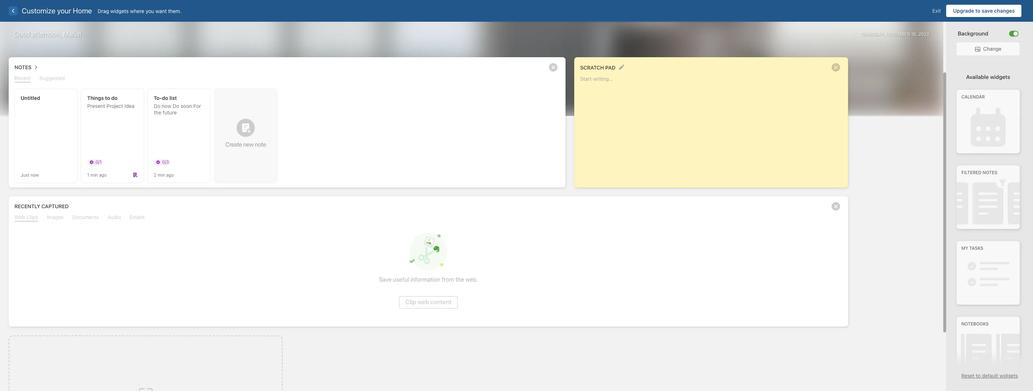 Task type: vqa. For each thing, say whether or not it's contained in the screenshot.
thursday,
yes



Task type: locate. For each thing, give the bounding box(es) containing it.
my tasks
[[962, 246, 984, 251]]

widgets right available
[[991, 74, 1011, 80]]

background image
[[1014, 31, 1018, 36]]

upgrade to save changes button
[[947, 5, 1022, 17]]

to right reset
[[977, 373, 981, 379]]

drag
[[98, 8, 109, 14]]

2 vertical spatial widgets
[[1000, 373, 1019, 379]]

0 vertical spatial remove image
[[546, 60, 561, 75]]

to for reset
[[977, 373, 981, 379]]

upgrade
[[954, 8, 975, 14]]

customize your home
[[22, 7, 92, 15]]

filtered notes
[[962, 170, 998, 175]]

drag widgets where you want them.
[[98, 8, 182, 14]]

november
[[887, 31, 911, 37]]

save
[[982, 8, 993, 14]]

widgets for available
[[991, 74, 1011, 80]]

scratch pad
[[581, 64, 616, 71]]

to inside button
[[976, 8, 981, 14]]

1 vertical spatial to
[[977, 373, 981, 379]]

available widgets
[[967, 74, 1011, 80]]

scratch pad button
[[581, 63, 616, 72]]

1 vertical spatial remove image
[[829, 199, 844, 214]]

to
[[976, 8, 981, 14], [977, 373, 981, 379]]

2023
[[919, 31, 930, 37]]

to left "save"
[[976, 8, 981, 14]]

notes
[[983, 170, 998, 175]]

1 vertical spatial widgets
[[991, 74, 1011, 80]]

change button
[[957, 42, 1020, 55]]

16,
[[912, 31, 918, 37]]

to for upgrade
[[976, 8, 981, 14]]

exit
[[933, 8, 942, 14]]

0 vertical spatial widgets
[[110, 8, 129, 14]]

exit button
[[928, 5, 947, 17]]

1 horizontal spatial remove image
[[829, 199, 844, 214]]

remove image
[[546, 60, 561, 75], [829, 199, 844, 214]]

widgets right default
[[1000, 373, 1019, 379]]

tasks
[[970, 246, 984, 251]]

widgets right drag
[[110, 8, 129, 14]]

0 horizontal spatial remove image
[[546, 60, 561, 75]]

widgets
[[110, 8, 129, 14], [991, 74, 1011, 80], [1000, 373, 1019, 379]]

change
[[984, 46, 1002, 52]]

0 vertical spatial to
[[976, 8, 981, 14]]



Task type: describe. For each thing, give the bounding box(es) containing it.
you
[[146, 8, 154, 14]]

default
[[983, 373, 999, 379]]

reset
[[962, 373, 975, 379]]

your
[[57, 7, 71, 15]]

upgrade to save changes
[[954, 8, 1015, 14]]

good afternoon, maria!
[[14, 30, 81, 38]]

scratch
[[581, 64, 604, 71]]

calendar
[[962, 94, 985, 100]]

remove image
[[829, 60, 844, 75]]

them.
[[168, 8, 182, 14]]

changes
[[995, 8, 1015, 14]]

notebooks
[[962, 321, 989, 327]]

background
[[958, 30, 989, 37]]

my
[[962, 246, 969, 251]]

afternoon,
[[32, 30, 62, 38]]

thursday, november 16, 2023
[[861, 31, 930, 37]]

reset to default widgets
[[962, 373, 1019, 379]]

maria!
[[63, 30, 81, 38]]

good
[[14, 30, 30, 38]]

want
[[156, 8, 167, 14]]

reset to default widgets button
[[962, 373, 1019, 379]]

customize
[[22, 7, 55, 15]]

pad
[[606, 64, 616, 71]]

available
[[967, 74, 989, 80]]

edit widget title image
[[619, 65, 625, 70]]

filtered
[[962, 170, 982, 175]]

where
[[130, 8, 144, 14]]

home
[[73, 7, 92, 15]]

widgets for drag
[[110, 8, 129, 14]]

thursday,
[[861, 31, 885, 37]]



